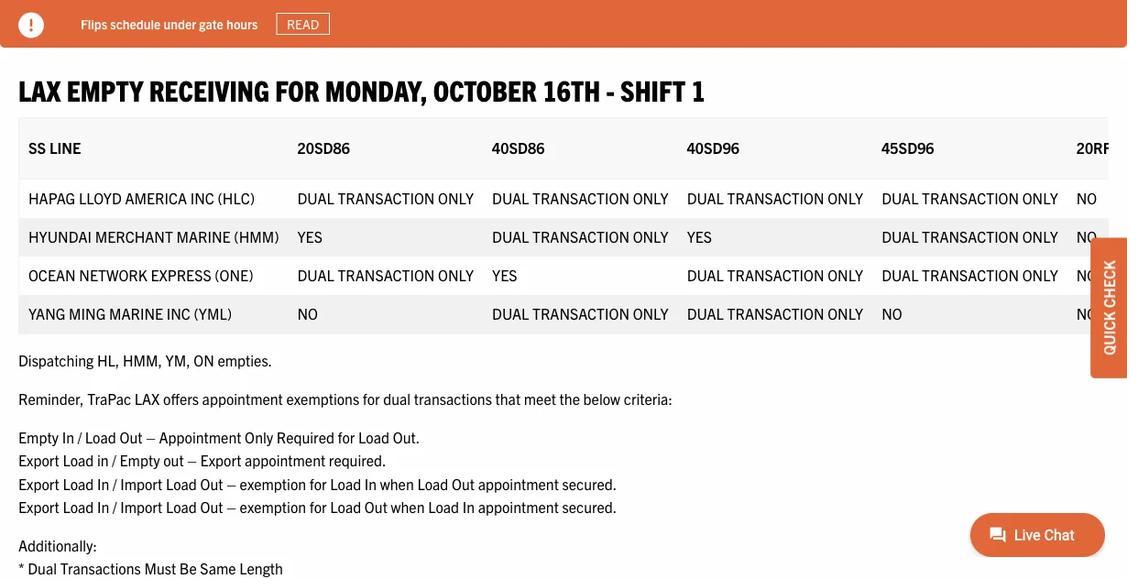Task type: describe. For each thing, give the bounding box(es) containing it.
hl,
[[97, 351, 119, 370]]

out up same
[[200, 498, 223, 516]]

0 horizontal spatial empty
[[18, 428, 59, 446]]

ss
[[28, 138, 46, 156]]

hmm,
[[123, 351, 162, 370]]

marine for merchant
[[177, 227, 231, 245]]

under
[[164, 15, 196, 32]]

dual
[[384, 389, 411, 408]]

dispatching hl, hmm, ym, on empties.
[[18, 351, 272, 370]]

transactions
[[414, 389, 492, 408]]

hours
[[227, 15, 258, 32]]

america
[[125, 189, 187, 207]]

no for hyundai merchant marine (hmm)
[[1077, 227, 1098, 245]]

(yml)
[[194, 304, 232, 322]]

trapac
[[87, 389, 131, 408]]

empties.
[[218, 351, 272, 370]]

out down required.
[[365, 498, 388, 516]]

below
[[584, 389, 621, 408]]

40sd96
[[687, 138, 740, 156]]

yang
[[28, 304, 65, 322]]

receiving
[[149, 72, 269, 107]]

out down transactions
[[452, 474, 475, 493]]

40sd86
[[492, 138, 545, 156]]

quick check link
[[1091, 238, 1128, 379]]

check
[[1100, 261, 1119, 308]]

additionally:
[[18, 536, 97, 554]]

out down appointment
[[200, 474, 223, 493]]

offers
[[163, 389, 199, 408]]

on
[[194, 351, 214, 370]]

1
[[692, 72, 706, 107]]

ming
[[69, 304, 106, 322]]

2 import from the top
[[120, 498, 163, 516]]

meet
[[524, 389, 556, 408]]

inc for (yml)
[[167, 304, 191, 322]]

the
[[560, 389, 580, 408]]

45sd96
[[882, 138, 935, 156]]

quick
[[1100, 312, 1119, 356]]

gate
[[199, 15, 224, 32]]

read link
[[276, 13, 330, 35]]

– up same
[[227, 498, 236, 516]]

length
[[240, 560, 283, 578]]

no for ocean network express (one)
[[1077, 266, 1098, 284]]

only
[[245, 428, 273, 446]]

ocean network express (one)
[[28, 266, 254, 284]]

(one)
[[215, 266, 254, 284]]

criteria:
[[624, 389, 673, 408]]

ocean
[[28, 266, 76, 284]]

out
[[163, 451, 184, 469]]

quick check
[[1100, 261, 1119, 356]]

appointment
[[159, 428, 242, 446]]

– left appointment
[[146, 428, 156, 446]]

hyundai merchant marine (hmm)
[[28, 227, 279, 245]]

in
[[97, 451, 109, 469]]

flips schedule under gate hours
[[81, 15, 258, 32]]

hapag lloyd america inc (hlc)
[[28, 189, 255, 207]]

line
[[49, 138, 81, 156]]

inc for (hlc)
[[190, 189, 214, 207]]

20sd86
[[298, 138, 350, 156]]

out.
[[393, 428, 420, 446]]

transactions
[[60, 560, 141, 578]]

– right out
[[187, 451, 197, 469]]

1 exemption from the top
[[240, 474, 306, 493]]

lloyd
[[79, 189, 122, 207]]

shift
[[621, 72, 686, 107]]



Task type: vqa. For each thing, say whether or not it's contained in the screenshot.


Task type: locate. For each thing, give the bounding box(es) containing it.
lax
[[18, 72, 61, 107], [135, 389, 160, 408]]

required.
[[329, 451, 387, 469]]

be
[[180, 560, 197, 578]]

in
[[62, 428, 74, 446], [97, 474, 109, 493], [365, 474, 377, 493], [97, 498, 109, 516], [463, 498, 475, 516]]

marine up express
[[177, 227, 231, 245]]

empty in / load out – appointment only required for load out. export load in / empty out – export appointment required. export load in / import load out – exemption for load in when load out appointment secured. export load in / import load out – exemption for load out when load in appointment secured.
[[18, 428, 617, 516]]

1 secured. from the top
[[563, 474, 617, 493]]

0 vertical spatial marine
[[177, 227, 231, 245]]

no for yang ming marine inc (yml)
[[1077, 304, 1098, 322]]

(hmm)
[[234, 227, 279, 245]]

/
[[78, 428, 82, 446], [112, 451, 116, 469], [113, 474, 117, 493], [113, 498, 117, 516]]

load
[[85, 428, 116, 446], [359, 428, 390, 446], [63, 451, 94, 469], [63, 474, 94, 493], [166, 474, 197, 493], [330, 474, 361, 493], [418, 474, 449, 493], [63, 498, 94, 516], [166, 498, 197, 516], [330, 498, 361, 516], [428, 498, 459, 516]]

when down required.
[[380, 474, 414, 493]]

1 vertical spatial exemption
[[240, 498, 306, 516]]

1 vertical spatial inc
[[167, 304, 191, 322]]

2 secured. from the top
[[563, 498, 617, 516]]

exemption
[[240, 474, 306, 493], [240, 498, 306, 516]]

20rf & 
[[1077, 138, 1128, 156]]

lax empty receiving           for monday, october 16th              - shift 1
[[18, 72, 706, 107]]

empty
[[67, 72, 143, 107]]

reminder, trapac lax offers appointment exemptions for dual transactions that meet the below criteria:
[[18, 389, 673, 408]]

inc left (hlc)
[[190, 189, 214, 207]]

0 horizontal spatial yes
[[298, 227, 323, 245]]

0 vertical spatial empty
[[18, 428, 59, 446]]

empty left out
[[120, 451, 160, 469]]

0 vertical spatial exemption
[[240, 474, 306, 493]]

when down out.
[[391, 498, 425, 516]]

(hlc)
[[218, 189, 255, 207]]

read
[[287, 16, 319, 32]]

merchant
[[95, 227, 173, 245]]

when
[[380, 474, 414, 493], [391, 498, 425, 516]]

lax up 'ss'
[[18, 72, 61, 107]]

dual
[[298, 189, 334, 207], [492, 189, 529, 207], [687, 189, 724, 207], [882, 189, 919, 207], [492, 227, 529, 245], [882, 227, 919, 245], [298, 266, 334, 284], [687, 266, 724, 284], [882, 266, 919, 284], [492, 304, 529, 322], [687, 304, 724, 322]]

marine for ming
[[109, 304, 163, 322]]

appointment
[[202, 389, 283, 408], [245, 451, 326, 469], [478, 474, 559, 493], [478, 498, 559, 516]]

dual
[[28, 560, 57, 578]]

1 import from the top
[[120, 474, 163, 493]]

–
[[146, 428, 156, 446], [187, 451, 197, 469], [227, 474, 236, 493], [227, 498, 236, 516]]

0 vertical spatial import
[[120, 474, 163, 493]]

reminder,
[[18, 389, 84, 408]]

*
[[18, 560, 24, 578]]

hapag
[[28, 189, 75, 207]]

2 horizontal spatial yes
[[687, 227, 712, 245]]

for
[[363, 389, 380, 408], [338, 428, 355, 446], [310, 474, 327, 493], [310, 498, 327, 516]]

ym,
[[166, 351, 190, 370]]

1 horizontal spatial marine
[[177, 227, 231, 245]]

0 vertical spatial lax
[[18, 72, 61, 107]]

october
[[433, 72, 537, 107]]

1 vertical spatial secured.
[[563, 498, 617, 516]]

&
[[1115, 138, 1125, 156]]

out
[[120, 428, 143, 446], [200, 474, 223, 493], [452, 474, 475, 493], [200, 498, 223, 516], [365, 498, 388, 516]]

only
[[438, 189, 474, 207], [633, 189, 669, 207], [828, 189, 864, 207], [1023, 189, 1059, 207], [633, 227, 669, 245], [1023, 227, 1059, 245], [438, 266, 474, 284], [828, 266, 864, 284], [1023, 266, 1059, 284], [633, 304, 669, 322], [828, 304, 864, 322]]

dispatching
[[18, 351, 94, 370]]

yes
[[298, 227, 323, 245], [687, 227, 712, 245], [492, 266, 518, 284]]

schedule
[[110, 15, 161, 32]]

0 vertical spatial secured.
[[563, 474, 617, 493]]

that
[[496, 389, 521, 408]]

marine down ocean network express (one)
[[109, 304, 163, 322]]

hyundai
[[28, 227, 92, 245]]

express
[[151, 266, 211, 284]]

ss line
[[28, 138, 81, 156]]

1 vertical spatial marine
[[109, 304, 163, 322]]

solid image
[[18, 12, 44, 38]]

1 vertical spatial lax
[[135, 389, 160, 408]]

0 horizontal spatial marine
[[109, 304, 163, 322]]

flips
[[81, 15, 107, 32]]

required
[[277, 428, 335, 446]]

must
[[144, 560, 176, 578]]

dual transaction only
[[298, 189, 474, 207], [492, 189, 669, 207], [687, 189, 864, 207], [882, 189, 1059, 207], [492, 227, 669, 245], [882, 227, 1059, 245], [298, 266, 474, 284], [687, 266, 864, 284], [882, 266, 1059, 284], [492, 304, 669, 322], [687, 304, 864, 322]]

16th
[[543, 72, 601, 107]]

1 vertical spatial when
[[391, 498, 425, 516]]

additionally: * dual transactions must be same length
[[18, 536, 283, 578]]

1 horizontal spatial yes
[[492, 266, 518, 284]]

inc
[[190, 189, 214, 207], [167, 304, 191, 322]]

same
[[200, 560, 236, 578]]

0 vertical spatial when
[[380, 474, 414, 493]]

inc left (yml)
[[167, 304, 191, 322]]

20rf
[[1077, 138, 1112, 156]]

0 vertical spatial inc
[[190, 189, 214, 207]]

2 exemption from the top
[[240, 498, 306, 516]]

– down appointment
[[227, 474, 236, 493]]

no
[[1077, 189, 1098, 207], [1077, 227, 1098, 245], [1077, 266, 1098, 284], [298, 304, 318, 322], [882, 304, 903, 322], [1077, 304, 1098, 322]]

secured.
[[563, 474, 617, 493], [563, 498, 617, 516]]

1 horizontal spatial empty
[[120, 451, 160, 469]]

empty down reminder,
[[18, 428, 59, 446]]

1 horizontal spatial lax
[[135, 389, 160, 408]]

1 vertical spatial import
[[120, 498, 163, 516]]

out down trapac
[[120, 428, 143, 446]]

exemption up length
[[240, 498, 306, 516]]

exemptions
[[286, 389, 360, 408]]

export
[[18, 451, 59, 469], [200, 451, 241, 469], [18, 474, 59, 493], [18, 498, 59, 516]]

no for hapag lloyd america inc (hlc)
[[1077, 189, 1098, 207]]

yang ming marine inc (yml)
[[28, 304, 232, 322]]

1 vertical spatial empty
[[120, 451, 160, 469]]

lax left offers
[[135, 389, 160, 408]]

for
[[275, 72, 320, 107]]

import
[[120, 474, 163, 493], [120, 498, 163, 516]]

network
[[79, 266, 147, 284]]

exemption down only
[[240, 474, 306, 493]]

empty
[[18, 428, 59, 446], [120, 451, 160, 469]]

-
[[606, 72, 615, 107]]

monday,
[[325, 72, 428, 107]]

0 horizontal spatial lax
[[18, 72, 61, 107]]



